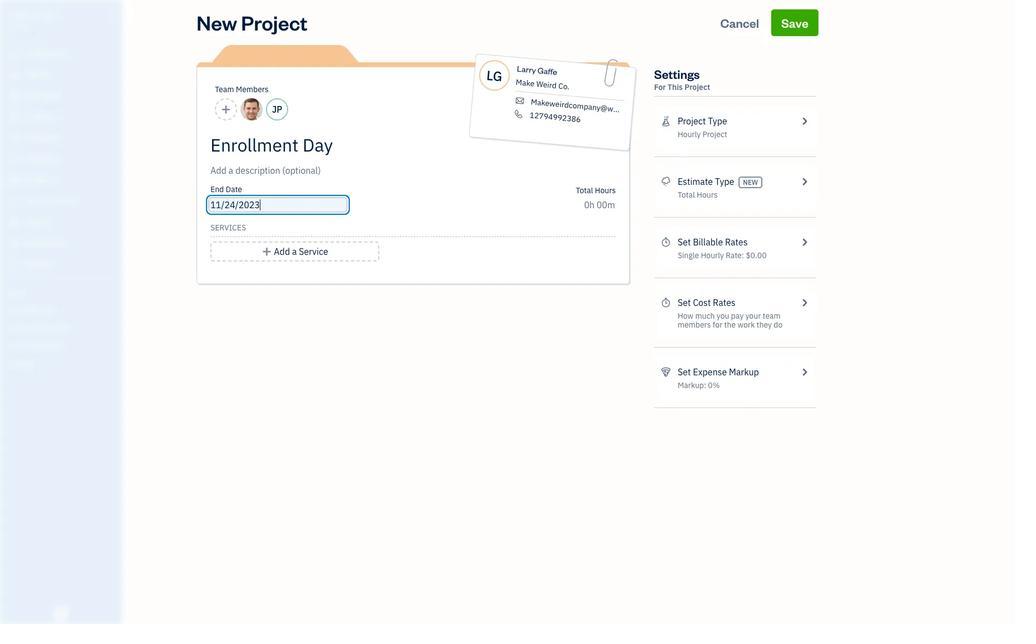 Task type: vqa. For each thing, say whether or not it's contained in the screenshot.
BASIC INFORMATION
no



Task type: locate. For each thing, give the bounding box(es) containing it.
project
[[241, 9, 308, 36], [685, 82, 710, 92], [678, 116, 706, 127], [703, 129, 727, 139]]

expense image
[[7, 154, 21, 165]]

set billable rates
[[678, 237, 748, 248]]

timetracking image for set billable rates
[[661, 235, 671, 249]]

1 chevronright image from the top
[[799, 114, 810, 128]]

3 set from the top
[[678, 367, 691, 378]]

1 vertical spatial set
[[678, 297, 691, 308]]

new
[[743, 178, 758, 187]]

expenses image
[[661, 365, 671, 379]]

hours down estimate type
[[697, 190, 718, 200]]

1 chevronright image from the top
[[799, 175, 810, 188]]

chevronright image for set expense markup
[[799, 365, 810, 379]]

total hours up hourly budget text box
[[576, 185, 616, 195]]

members
[[678, 320, 711, 330]]

weird
[[536, 79, 557, 91]]

chevronright image for estimate type
[[799, 175, 810, 188]]

type left new
[[715, 176, 734, 187]]

1 horizontal spatial hourly
[[701, 250, 724, 260]]

hours up hourly budget text box
[[595, 185, 616, 195]]

rates for set billable rates
[[725, 237, 748, 248]]

set up single at right top
[[678, 237, 691, 248]]

envelope image
[[514, 96, 526, 106]]

hours
[[595, 185, 616, 195], [697, 190, 718, 200]]

new
[[197, 9, 237, 36]]

invoice image
[[7, 112, 21, 123]]

set
[[678, 237, 691, 248], [678, 297, 691, 308], [678, 367, 691, 378]]

1 vertical spatial chevronright image
[[799, 296, 810, 309]]

add a service button
[[210, 242, 379, 262]]

markup
[[729, 367, 759, 378]]

chevronright image
[[799, 114, 810, 128], [799, 296, 810, 309], [799, 365, 810, 379]]

project type
[[678, 116, 727, 127]]

cancel
[[720, 15, 759, 31]]

0 vertical spatial set
[[678, 237, 691, 248]]

2 chevronright image from the top
[[799, 235, 810, 249]]

timetracking image for set cost rates
[[661, 296, 671, 309]]

timetracking image
[[661, 235, 671, 249], [661, 296, 671, 309]]

total up hourly budget text box
[[576, 185, 593, 195]]

markup: 0%
[[678, 380, 720, 390]]

chart image
[[7, 238, 21, 249]]

team
[[215, 84, 234, 94]]

hourly project
[[678, 129, 727, 139]]

total
[[576, 185, 593, 195], [678, 190, 695, 200]]

add a service
[[274, 246, 328, 257]]

total hours
[[576, 185, 616, 195], [678, 190, 718, 200]]

2 vertical spatial chevronright image
[[799, 365, 810, 379]]

1 timetracking image from the top
[[661, 235, 671, 249]]

set up markup:
[[678, 367, 691, 378]]

the
[[724, 320, 736, 330]]

team members
[[215, 84, 269, 94]]

0 horizontal spatial total
[[576, 185, 593, 195]]

bank connections image
[[8, 341, 119, 350]]

this
[[668, 82, 683, 92]]

end date
[[210, 184, 242, 194]]

money image
[[7, 217, 21, 228]]

project inside settings for this project
[[685, 82, 710, 92]]

turtle
[[9, 10, 41, 21]]

set up how
[[678, 297, 691, 308]]

type
[[708, 116, 727, 127], [715, 176, 734, 187]]

a
[[292, 246, 297, 257]]

end
[[210, 184, 224, 194]]

plus image
[[262, 245, 272, 258]]

1 vertical spatial type
[[715, 176, 734, 187]]

markup:
[[678, 380, 706, 390]]

estimate
[[678, 176, 713, 187]]

jp
[[272, 104, 282, 115]]

timetracking image left cost
[[661, 296, 671, 309]]

hourly
[[678, 129, 701, 139], [701, 250, 724, 260]]

1 vertical spatial timetracking image
[[661, 296, 671, 309]]

for
[[654, 82, 666, 92]]

1 vertical spatial chevronright image
[[799, 235, 810, 249]]

0 horizontal spatial hourly
[[678, 129, 701, 139]]

2 timetracking image from the top
[[661, 296, 671, 309]]

0 vertical spatial chevronright image
[[799, 175, 810, 188]]

total hours down estimate
[[678, 190, 718, 200]]

rates up you
[[713, 297, 736, 308]]

:
[[742, 250, 744, 260]]

1 horizontal spatial total
[[678, 190, 695, 200]]

12794992386
[[529, 110, 581, 124]]

type for estimate type
[[715, 176, 734, 187]]

3 chevronright image from the top
[[799, 365, 810, 379]]

chevronright image
[[799, 175, 810, 188], [799, 235, 810, 249]]

set for set cost rates
[[678, 297, 691, 308]]

settings for this project
[[654, 66, 710, 92]]

total down estimate
[[678, 190, 695, 200]]

2 vertical spatial set
[[678, 367, 691, 378]]

add team member image
[[221, 103, 231, 116]]

turtle inc owner
[[9, 10, 58, 31]]

0 vertical spatial rates
[[725, 237, 748, 248]]

1 vertical spatial hourly
[[701, 250, 724, 260]]

timetracking image left billable
[[661, 235, 671, 249]]

2 chevronright image from the top
[[799, 296, 810, 309]]

1 horizontal spatial total hours
[[678, 190, 718, 200]]

set cost rates
[[678, 297, 736, 308]]

dashboard image
[[7, 48, 21, 59]]

items and services image
[[8, 323, 119, 332]]

gaffe
[[537, 65, 558, 77]]

hourly down project type
[[678, 129, 701, 139]]

1 vertical spatial rates
[[713, 297, 736, 308]]

rates
[[725, 237, 748, 248], [713, 297, 736, 308]]

type up hourly project on the top right of page
[[708, 116, 727, 127]]

chevronright image for set cost rates
[[799, 296, 810, 309]]

report image
[[7, 259, 21, 270]]

0 vertical spatial type
[[708, 116, 727, 127]]

project image
[[7, 175, 21, 186]]

0 vertical spatial timetracking image
[[661, 235, 671, 249]]

make
[[516, 77, 535, 89]]

End date in  format text field
[[210, 199, 346, 210]]

rates up rate
[[725, 237, 748, 248]]

hourly down set billable rates
[[701, 250, 724, 260]]

projects image
[[661, 114, 671, 128]]

how
[[678, 311, 694, 321]]

co.
[[558, 81, 570, 92]]

0 vertical spatial chevronright image
[[799, 114, 810, 128]]

$0.00
[[746, 250, 767, 260]]

2 set from the top
[[678, 297, 691, 308]]

service
[[299, 246, 328, 257]]

1 set from the top
[[678, 237, 691, 248]]

rates for set cost rates
[[713, 297, 736, 308]]

work
[[738, 320, 755, 330]]

new project
[[197, 9, 308, 36]]



Task type: describe. For each thing, give the bounding box(es) containing it.
1 horizontal spatial hours
[[697, 190, 718, 200]]

phone image
[[513, 109, 525, 119]]

type for project type
[[708, 116, 727, 127]]

Hourly Budget text field
[[584, 199, 616, 210]]

0 horizontal spatial hours
[[595, 185, 616, 195]]

0 horizontal spatial total hours
[[576, 185, 616, 195]]

owner
[[9, 22, 29, 31]]

much
[[695, 311, 715, 321]]

save button
[[771, 9, 819, 36]]

save
[[781, 15, 809, 31]]

set for set billable rates
[[678, 237, 691, 248]]

your
[[746, 311, 761, 321]]

chevronright image for set billable rates
[[799, 235, 810, 249]]

makeweirdcompany@weird.co
[[531, 97, 638, 116]]

chevronright image for project type
[[799, 114, 810, 128]]

expense
[[693, 367, 727, 378]]

larry gaffe make weird co.
[[516, 63, 570, 92]]

Project Description text field
[[210, 164, 516, 177]]

add
[[274, 246, 290, 257]]

cancel button
[[710, 9, 769, 36]]

for
[[713, 320, 723, 330]]

larry
[[517, 63, 537, 75]]

payment image
[[7, 133, 21, 144]]

team members image
[[8, 305, 119, 314]]

Project Name text field
[[210, 134, 516, 156]]

apps image
[[8, 288, 119, 297]]

billable
[[693, 237, 723, 248]]

estimate image
[[7, 91, 21, 102]]

main element
[[0, 0, 150, 624]]

team
[[763, 311, 781, 321]]

how much you pay your team members for the work they do
[[678, 311, 783, 330]]

freshbooks image
[[52, 606, 70, 620]]

you
[[717, 311, 729, 321]]

single hourly rate : $0.00
[[678, 250, 767, 260]]

set for set expense markup
[[678, 367, 691, 378]]

estimate type
[[678, 176, 734, 187]]

members
[[236, 84, 269, 94]]

inc
[[43, 10, 58, 21]]

they
[[757, 320, 772, 330]]

single
[[678, 250, 699, 260]]

client image
[[7, 69, 21, 81]]

date
[[226, 184, 242, 194]]

estimates image
[[661, 175, 671, 188]]

pay
[[731, 311, 744, 321]]

timer image
[[7, 196, 21, 207]]

settings image
[[8, 359, 119, 368]]

0%
[[708, 380, 720, 390]]

set expense markup
[[678, 367, 759, 378]]

0 vertical spatial hourly
[[678, 129, 701, 139]]

lg
[[486, 66, 503, 85]]

settings
[[654, 66, 700, 82]]

cost
[[693, 297, 711, 308]]

rate
[[726, 250, 742, 260]]

do
[[774, 320, 783, 330]]

services
[[210, 223, 246, 233]]



